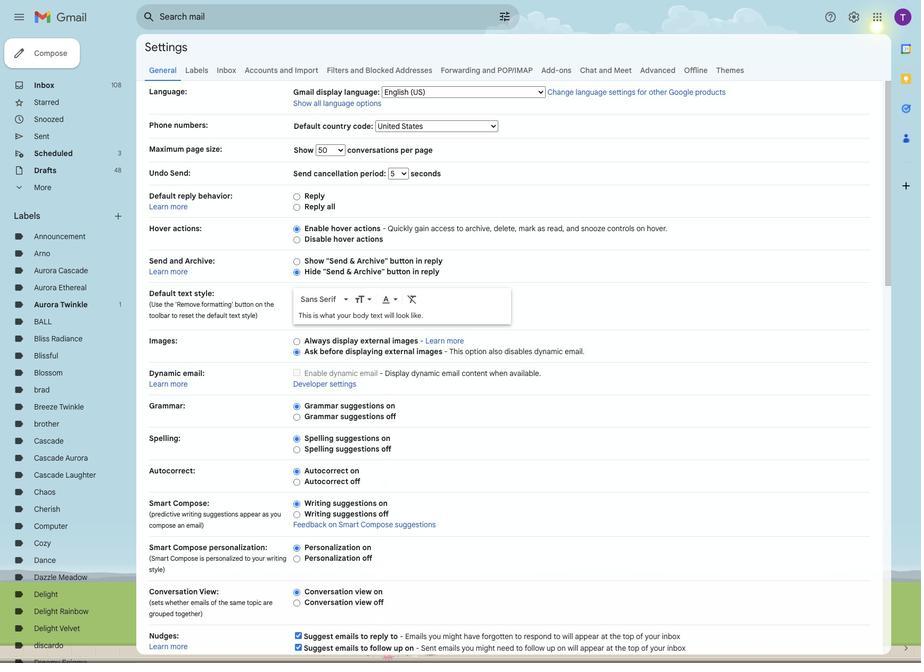 Task type: describe. For each thing, give the bounding box(es) containing it.
personalization for personalization off
[[305, 554, 361, 563]]

1 vertical spatial appear
[[575, 632, 600, 642]]

Search mail text field
[[160, 12, 469, 22]]

1 follow from the left
[[370, 644, 392, 653]]

2 up from the left
[[547, 644, 556, 653]]

laughter
[[66, 470, 96, 480]]

default country code:
[[294, 121, 375, 131]]

breeze twinkle
[[34, 402, 84, 412]]

reply for reply all
[[305, 202, 325, 212]]

- left the emails
[[400, 632, 404, 642]]

nudges: learn more
[[149, 631, 188, 652]]

blissful link
[[34, 351, 58, 361]]

0 vertical spatial at
[[602, 632, 608, 642]]

personalized
[[206, 555, 243, 563]]

autocorrect on
[[305, 466, 360, 476]]

1 vertical spatial at
[[607, 644, 613, 653]]

hide "send & archive" button in reply
[[305, 267, 440, 277]]

send cancellation period:
[[293, 169, 388, 178]]

spelling suggestions off
[[305, 444, 392, 454]]

inbox inside labels navigation
[[34, 80, 54, 90]]

conversation for conversation view off
[[305, 598, 353, 607]]

delete,
[[494, 224, 517, 233]]

- down the emails
[[416, 644, 420, 653]]

labels for labels heading
[[14, 211, 40, 222]]

0 horizontal spatial text
[[178, 289, 192, 298]]

dynamic
[[149, 369, 181, 378]]

feedback
[[293, 520, 327, 530]]

maximum
[[149, 144, 184, 154]]

Writing suggestions off radio
[[293, 511, 300, 519]]

1 horizontal spatial dynamic
[[412, 369, 440, 378]]

dazzle
[[34, 573, 57, 582]]

2 vertical spatial appear
[[581, 644, 605, 653]]

advanced
[[641, 66, 676, 75]]

what
[[320, 311, 336, 320]]

2 follow from the left
[[525, 644, 545, 653]]

"send for hide
[[323, 267, 345, 277]]

show for show all language options
[[293, 99, 312, 108]]

Spelling suggestions off radio
[[293, 446, 300, 454]]

conversation for conversation view: (sets whether emails of the same topic are grouped together)
[[149, 587, 198, 597]]

suggestions for grammar suggestions off
[[341, 412, 385, 421]]

read,
[[548, 224, 565, 233]]

formatting'
[[202, 301, 233, 309]]

offline
[[685, 66, 708, 75]]

gain
[[415, 224, 429, 233]]

(sets
[[149, 599, 164, 607]]

suggest emails to follow up on - sent emails you might need to follow up on will appear at the top of your inbox
[[304, 644, 686, 653]]

1 vertical spatial this
[[450, 347, 464, 356]]

computer link
[[34, 522, 68, 531]]

emails
[[405, 632, 427, 642]]

1 vertical spatial top
[[629, 644, 640, 653]]

scheduled link
[[34, 149, 73, 158]]

general
[[149, 66, 177, 75]]

to inside smart compose personalization: (smart compose is personalized to your writing style)
[[245, 555, 251, 563]]

offline link
[[685, 66, 708, 75]]

display for gmail
[[316, 87, 343, 97]]

suggestions for spelling suggestions off
[[336, 444, 380, 454]]

all for show
[[314, 99, 322, 108]]

support image
[[825, 11, 838, 23]]

send for send cancellation period:
[[293, 169, 312, 178]]

style:
[[194, 289, 214, 298]]

aurora ethereal
[[34, 283, 87, 293]]

before
[[320, 347, 344, 356]]

reset
[[179, 312, 194, 320]]

this is what your body text will look like.
[[299, 311, 423, 320]]

reply all
[[305, 202, 336, 212]]

ask before displaying external images - this option also disables dynamic email.
[[305, 347, 585, 356]]

code:
[[353, 121, 373, 131]]

display for always
[[332, 336, 359, 346]]

2 horizontal spatial dynamic
[[535, 347, 563, 356]]

arno link
[[34, 249, 50, 258]]

0 vertical spatial will
[[385, 311, 395, 320]]

country
[[323, 121, 351, 131]]

grammar:
[[149, 401, 185, 411]]

change
[[548, 87, 574, 97]]

1 horizontal spatial as
[[538, 224, 546, 233]]

import
[[295, 66, 319, 75]]

more up ask before displaying external images - this option also disables dynamic email.
[[447, 336, 464, 346]]

conversations
[[348, 145, 399, 155]]

enable hover actions - quickly gain access to archive, delete, mark as read, and snooze controls on hover.
[[305, 224, 668, 233]]

actions for disable
[[357, 234, 383, 244]]

delight velvet link
[[34, 624, 80, 634]]

- up ask before displaying external images - this option also disables dynamic email.
[[420, 336, 424, 346]]

main menu image
[[13, 11, 26, 23]]

delight for 'delight' link
[[34, 590, 58, 599]]

suggestions for writing suggestions on
[[333, 499, 377, 508]]

to inside default text style: (use the 'remove formatting' button on the toolbar to reset the default text style)
[[172, 312, 178, 320]]

labels navigation
[[0, 34, 136, 663]]

google
[[669, 87, 694, 97]]

computer
[[34, 522, 68, 531]]

writing inside smart compose personalization: (smart compose is personalized to your writing style)
[[267, 555, 287, 563]]

twinkle for breeze twinkle
[[59, 402, 84, 412]]

show "send & archive" button in reply
[[305, 256, 443, 266]]

suggestions inside smart compose: (predictive writing suggestions appear as you compose an email)
[[203, 510, 238, 518]]

as inside smart compose: (predictive writing suggestions appear as you compose an email)
[[262, 510, 269, 518]]

2 vertical spatial you
[[462, 644, 474, 653]]

0 horizontal spatial page
[[186, 144, 204, 154]]

Autocorrect off radio
[[293, 478, 300, 486]]

learn more link up ask before displaying external images - this option also disables dynamic email.
[[426, 336, 464, 346]]

0 horizontal spatial dynamic
[[329, 369, 358, 378]]

0 vertical spatial settings
[[609, 87, 636, 97]]

the inside the "conversation view: (sets whether emails of the same topic are grouped together)"
[[219, 599, 228, 607]]

sans serif option
[[299, 294, 342, 305]]

grammar for grammar suggestions off
[[305, 412, 339, 421]]

0 vertical spatial images
[[393, 336, 418, 346]]

respond
[[524, 632, 552, 642]]

compose right (smart
[[170, 555, 198, 563]]

1 horizontal spatial page
[[415, 145, 433, 155]]

Ask before displaying external images radio
[[293, 348, 300, 356]]

off for conversation view on
[[374, 598, 384, 607]]

also
[[489, 347, 503, 356]]

style) inside default text style: (use the 'remove formatting' button on the toolbar to reset the default text style)
[[242, 312, 258, 320]]

- left option
[[445, 347, 448, 356]]

display
[[385, 369, 410, 378]]

dance
[[34, 556, 56, 565]]

settings inside enable dynamic email - display dynamic email content when available. developer settings
[[330, 379, 357, 389]]

0 vertical spatial external
[[361, 336, 391, 346]]

button for show "send & archive" button in reply
[[390, 256, 414, 266]]

style) inside smart compose personalization: (smart compose is personalized to your writing style)
[[149, 566, 165, 574]]

reply for reply
[[305, 191, 325, 201]]

0 vertical spatial inbox
[[217, 66, 236, 75]]

formatting options toolbar
[[297, 289, 508, 309]]

language:
[[149, 87, 187, 96]]

when
[[490, 369, 508, 378]]

off down personalization on
[[363, 554, 373, 563]]

button inside default text style: (use the 'remove formatting' button on the toolbar to reset the default text style)
[[235, 301, 254, 309]]

Personalization on radio
[[293, 544, 300, 552]]

change language settings for other google products link
[[548, 87, 726, 97]]

breeze
[[34, 402, 58, 412]]

per
[[401, 145, 413, 155]]

Grammar suggestions on radio
[[293, 403, 300, 411]]

1 vertical spatial might
[[476, 644, 495, 653]]

0 vertical spatial this
[[299, 311, 312, 320]]

ball link
[[34, 317, 52, 327]]

suggest for suggest emails to reply to - emails you might have forgotten to respond to will appear at the top of your inbox
[[304, 632, 334, 642]]

1 vertical spatial of
[[637, 632, 644, 642]]

change language settings for other google products
[[548, 87, 726, 97]]

writing suggestions on
[[305, 499, 388, 508]]

0 vertical spatial is
[[313, 311, 318, 320]]

cascade link
[[34, 436, 64, 446]]

1
[[119, 301, 121, 309]]

advanced search options image
[[494, 6, 516, 27]]

view for off
[[355, 598, 372, 607]]

filters
[[327, 66, 349, 75]]

Enable hover actions radio
[[293, 225, 300, 233]]

cozy link
[[34, 539, 51, 548]]

(smart
[[149, 555, 169, 563]]

enable for enable hover actions
[[305, 224, 329, 233]]

1 vertical spatial external
[[385, 347, 415, 356]]

dance link
[[34, 556, 56, 565]]

default reply behavior: learn more
[[149, 191, 233, 212]]

reply down access
[[425, 256, 443, 266]]

forwarding
[[441, 66, 481, 75]]

compose down "writing suggestions off"
[[361, 520, 393, 530]]

access
[[431, 224, 455, 233]]

0 horizontal spatial might
[[443, 632, 462, 642]]

Conversation view on radio
[[293, 589, 300, 597]]

1 horizontal spatial text
[[229, 312, 240, 320]]

suggestions for spelling suggestions on
[[336, 434, 380, 443]]

aurora cascade
[[34, 266, 88, 275]]

'remove
[[175, 301, 200, 309]]

& for hide
[[347, 267, 352, 277]]

off up writing suggestions on
[[350, 477, 361, 486]]

default
[[207, 312, 228, 320]]

show for show "send & archive" button in reply
[[305, 256, 325, 266]]

delight for delight velvet
[[34, 624, 58, 634]]

personalization off
[[305, 554, 373, 563]]

hover
[[149, 224, 171, 233]]

cancellation
[[314, 169, 359, 178]]

hover.
[[647, 224, 668, 233]]

starred
[[34, 98, 59, 107]]

learn inside dynamic email: learn more
[[149, 379, 169, 389]]

cherish
[[34, 505, 60, 514]]

cascade up ethereal
[[58, 266, 88, 275]]

1 vertical spatial will
[[563, 632, 574, 642]]

cascade laughter
[[34, 470, 96, 480]]

1 email from the left
[[360, 369, 378, 378]]

learn more link for nudges:
[[149, 642, 188, 652]]

labels heading
[[14, 211, 113, 222]]

Reply all radio
[[293, 203, 300, 211]]

conversation view off
[[305, 598, 384, 607]]

suggestions for grammar suggestions on
[[341, 401, 385, 411]]

1 vertical spatial images
[[417, 347, 443, 356]]

Reply radio
[[293, 193, 300, 201]]

hover for disable
[[334, 234, 355, 244]]

1 vertical spatial inbox
[[668, 644, 686, 653]]

filters and blocked addresses link
[[327, 66, 433, 75]]

actions:
[[173, 224, 202, 233]]

writing for writing suggestions on
[[305, 499, 331, 508]]

sent link
[[34, 132, 50, 141]]

learn inside default reply behavior: learn more
[[149, 202, 169, 212]]

2 vertical spatial will
[[568, 644, 579, 653]]



Task type: locate. For each thing, give the bounding box(es) containing it.
actions
[[354, 224, 381, 233], [357, 234, 383, 244]]

0 horizontal spatial inbox
[[34, 80, 54, 90]]

default for default reply behavior: learn more
[[149, 191, 176, 201]]

1 vertical spatial hover
[[334, 234, 355, 244]]

compose down gmail image
[[34, 48, 67, 58]]

1 vertical spatial you
[[429, 632, 441, 642]]

chat and meet link
[[580, 66, 632, 75]]

writing for writing suggestions off
[[305, 509, 331, 519]]

1 enable from the top
[[305, 224, 329, 233]]

smart
[[149, 499, 171, 508], [339, 520, 359, 530], [149, 543, 171, 553]]

autocorrect for autocorrect off
[[305, 477, 349, 486]]

off down "grammar suggestions on"
[[386, 412, 397, 421]]

cascade for cascade laughter
[[34, 470, 64, 480]]

grammar suggestions on
[[305, 401, 395, 411]]

more down archive:
[[171, 267, 188, 277]]

suggest for suggest emails to follow up on - sent emails you might need to follow up on will appear at the top of your inbox
[[304, 644, 334, 653]]

sent down snoozed link
[[34, 132, 50, 141]]

you down 'have'
[[462, 644, 474, 653]]

emails inside the "conversation view: (sets whether emails of the same topic are grouped together)"
[[191, 599, 209, 607]]

reply inside default reply behavior: learn more
[[178, 191, 196, 201]]

twinkle down ethereal
[[60, 300, 88, 310]]

more inside send and archive: learn more
[[171, 267, 188, 277]]

0 horizontal spatial settings
[[330, 379, 357, 389]]

1 horizontal spatial inbox
[[217, 66, 236, 75]]

1 vertical spatial labels
[[14, 211, 40, 222]]

this
[[299, 311, 312, 320], [450, 347, 464, 356]]

bliss radiance link
[[34, 334, 83, 344]]

chaos
[[34, 488, 56, 497]]

filters and blocked addresses
[[327, 66, 433, 75]]

appear inside smart compose: (predictive writing suggestions appear as you compose an email)
[[240, 510, 261, 518]]

sans
[[301, 295, 318, 304]]

all for reply
[[327, 202, 336, 212]]

in down gain
[[416, 256, 423, 266]]

Always display external images radio
[[293, 338, 300, 346]]

0 vertical spatial smart
[[149, 499, 171, 508]]

show
[[293, 99, 312, 108], [294, 145, 316, 155], [305, 256, 325, 266]]

spelling for spelling suggestions on
[[305, 434, 334, 443]]

1 horizontal spatial email
[[442, 369, 460, 378]]

text up 'remove
[[178, 289, 192, 298]]

inbox up starred
[[34, 80, 54, 90]]

2 spelling from the top
[[305, 444, 334, 454]]

an
[[178, 522, 185, 530]]

period:
[[360, 169, 386, 178]]

view down conversation view on
[[355, 598, 372, 607]]

default inside default text style: (use the 'remove formatting' button on the toolbar to reset the default text style)
[[149, 289, 176, 298]]

- left display
[[380, 369, 383, 378]]

default for default country code:
[[294, 121, 321, 131]]

you
[[271, 510, 281, 518], [429, 632, 441, 642], [462, 644, 474, 653]]

always
[[305, 336, 331, 346]]

send inside send and archive: learn more
[[149, 256, 168, 266]]

and for archive:
[[170, 256, 183, 266]]

and for pop/imap
[[483, 66, 496, 75]]

aurora up laughter
[[65, 453, 88, 463]]

addresses
[[396, 66, 433, 75]]

default left country
[[294, 121, 321, 131]]

look
[[396, 311, 409, 320]]

displaying
[[346, 347, 383, 356]]

1 vertical spatial sent
[[421, 644, 437, 653]]

settings left for
[[609, 87, 636, 97]]

email
[[360, 369, 378, 378], [442, 369, 460, 378]]

labels down more
[[14, 211, 40, 222]]

labels for labels link
[[185, 66, 208, 75]]

dynamic right display
[[412, 369, 440, 378]]

button for hide "send & archive" button in reply
[[387, 267, 411, 277]]

and left 'import' in the top left of the page
[[280, 66, 293, 75]]

advanced link
[[641, 66, 676, 75]]

1 spelling from the top
[[305, 434, 334, 443]]

personalization up personalization off
[[305, 543, 361, 553]]

as right mark on the right of the page
[[538, 224, 546, 233]]

in for hide "send & archive" button in reply
[[413, 267, 419, 277]]

view:
[[199, 587, 219, 597]]

delight
[[34, 590, 58, 599], [34, 607, 58, 616], [34, 624, 58, 634]]

0 vertical spatial grammar
[[305, 401, 339, 411]]

0 horizontal spatial language
[[323, 99, 355, 108]]

smart up (smart
[[149, 543, 171, 553]]

is left what
[[313, 311, 318, 320]]

display up show all language options
[[316, 87, 343, 97]]

& for show
[[350, 256, 355, 266]]

0 vertical spatial inbox link
[[217, 66, 236, 75]]

"send down "disable hover actions"
[[326, 256, 348, 266]]

of inside the "conversation view: (sets whether emails of the same topic are grouped together)"
[[211, 599, 217, 607]]

spelling for spelling suggestions off
[[305, 444, 334, 454]]

aurora for aurora ethereal
[[34, 283, 57, 293]]

learn inside "nudges: learn more"
[[149, 642, 169, 652]]

0 vertical spatial of
[[211, 599, 217, 607]]

show up "hide"
[[305, 256, 325, 266]]

learn more link for default reply behavior:
[[149, 202, 188, 212]]

0 vertical spatial inbox
[[662, 632, 681, 642]]

toolbar
[[149, 312, 170, 320]]

Disable hover actions radio
[[293, 236, 300, 244]]

1 vertical spatial personalization
[[305, 554, 361, 563]]

learn up (use
[[149, 267, 169, 277]]

0 vertical spatial autocorrect
[[305, 466, 349, 476]]

"send for show
[[326, 256, 348, 266]]

2 delight from the top
[[34, 607, 58, 616]]

1 personalization from the top
[[305, 543, 361, 553]]

- inside enable dynamic email - display dynamic email content when available. developer settings
[[380, 369, 383, 378]]

2 autocorrect from the top
[[305, 477, 349, 486]]

send for send and archive: learn more
[[149, 256, 168, 266]]

have
[[464, 632, 480, 642]]

0 vertical spatial "send
[[326, 256, 348, 266]]

1 vertical spatial display
[[332, 336, 359, 346]]

0 vertical spatial show
[[293, 99, 312, 108]]

and for meet
[[599, 66, 613, 75]]

2 vertical spatial show
[[305, 256, 325, 266]]

1 vertical spatial inbox link
[[34, 80, 54, 90]]

compose down the email)
[[173, 543, 207, 553]]

conversation for conversation view on
[[305, 587, 353, 597]]

page right per
[[415, 145, 433, 155]]

conversations per page
[[346, 145, 433, 155]]

conversation up whether
[[149, 587, 198, 597]]

1 vertical spatial as
[[262, 510, 269, 518]]

smart for smart compose:
[[149, 499, 171, 508]]

button right formatting'
[[235, 301, 254, 309]]

1 autocorrect from the top
[[305, 466, 349, 476]]

conversation inside the "conversation view: (sets whether emails of the same topic are grouped together)"
[[149, 587, 198, 597]]

None checkbox
[[295, 632, 302, 639]]

and right the filters
[[351, 66, 364, 75]]

1 vertical spatial style)
[[149, 566, 165, 574]]

more inside dynamic email: learn more
[[171, 379, 188, 389]]

Grammar suggestions off radio
[[293, 413, 300, 421]]

None search field
[[136, 4, 520, 30]]

1 vertical spatial send
[[149, 256, 168, 266]]

show for show
[[294, 145, 316, 155]]

option
[[466, 347, 487, 356]]

1 horizontal spatial follow
[[525, 644, 545, 653]]

1 grammar from the top
[[305, 401, 339, 411]]

0 horizontal spatial writing
[[182, 510, 202, 518]]

blissful
[[34, 351, 58, 361]]

0 vertical spatial language
[[576, 87, 607, 97]]

ball
[[34, 317, 52, 327]]

text right default
[[229, 312, 240, 320]]

discardo link
[[34, 641, 64, 651]]

2 grammar from the top
[[305, 412, 339, 421]]

0 horizontal spatial email
[[360, 369, 378, 378]]

grammar for grammar suggestions on
[[305, 401, 339, 411]]

chaos link
[[34, 488, 56, 497]]

cascade for cascade link
[[34, 436, 64, 446]]

enable inside enable dynamic email - display dynamic email content when available. developer settings
[[305, 369, 328, 378]]

view up conversation view off
[[355, 587, 372, 597]]

need
[[497, 644, 514, 653]]

1 horizontal spatial labels
[[185, 66, 208, 75]]

you for emails
[[429, 632, 441, 642]]

your inside smart compose personalization: (smart compose is personalized to your writing style)
[[252, 555, 265, 563]]

0 vertical spatial top
[[623, 632, 635, 642]]

style) down (smart
[[149, 566, 165, 574]]

and for blocked
[[351, 66, 364, 75]]

0 vertical spatial actions
[[354, 224, 381, 233]]

1 vertical spatial autocorrect
[[305, 477, 349, 486]]

actions for enable
[[354, 224, 381, 233]]

0 vertical spatial style)
[[242, 312, 258, 320]]

forgotten
[[482, 632, 514, 642]]

default up (use
[[149, 289, 176, 298]]

archive" up the hide "send & archive" button in reply
[[357, 256, 388, 266]]

enable for enable dynamic email
[[305, 369, 328, 378]]

1 vertical spatial button
[[387, 267, 411, 277]]

button up the hide "send & archive" button in reply
[[390, 256, 414, 266]]

suggestions for writing suggestions off
[[333, 509, 377, 519]]

2 personalization from the top
[[305, 554, 361, 563]]

learn up ask before displaying external images - this option also disables dynamic email.
[[426, 336, 445, 346]]

archive" for hide
[[354, 267, 385, 277]]

1 vertical spatial is
[[200, 555, 204, 563]]

Hide "Send & Archive" button in reply radio
[[293, 268, 300, 276]]

1 vertical spatial inbox
[[34, 80, 54, 90]]

to
[[457, 224, 464, 233], [172, 312, 178, 320], [245, 555, 251, 563], [361, 632, 368, 642], [391, 632, 398, 642], [515, 632, 522, 642], [554, 632, 561, 642], [361, 644, 368, 653], [516, 644, 523, 653]]

1 delight from the top
[[34, 590, 58, 599]]

as left writing suggestions off option
[[262, 510, 269, 518]]

more up hover actions:
[[171, 202, 188, 212]]

rainbow
[[60, 607, 89, 616]]

0 vertical spatial suggest
[[304, 632, 334, 642]]

remove formatting ‪(⌘\)‬ image
[[407, 294, 418, 305]]

1 horizontal spatial this
[[450, 347, 464, 356]]

archive:
[[185, 256, 215, 266]]

meadow
[[59, 573, 87, 582]]

available.
[[510, 369, 541, 378]]

on inside default text style: (use the 'remove formatting' button on the toolbar to reset the default text style)
[[256, 301, 263, 309]]

accounts and import
[[245, 66, 319, 75]]

inbox link up starred
[[34, 80, 54, 90]]

email down displaying
[[360, 369, 378, 378]]

1 vertical spatial language
[[323, 99, 355, 108]]

forwarding and pop/imap
[[441, 66, 533, 75]]

&
[[350, 256, 355, 266], [347, 267, 352, 277]]

sent
[[34, 132, 50, 141], [421, 644, 437, 653]]

1 vertical spatial view
[[355, 598, 372, 607]]

images
[[393, 336, 418, 346], [417, 347, 443, 356]]

smart up (predictive
[[149, 499, 171, 508]]

twinkle
[[60, 300, 88, 310], [59, 402, 84, 412]]

other
[[649, 87, 668, 97]]

0 vertical spatial you
[[271, 510, 281, 518]]

2 vertical spatial button
[[235, 301, 254, 309]]

inbox right labels link
[[217, 66, 236, 75]]

archive" for show
[[357, 256, 388, 266]]

0 horizontal spatial inbox link
[[34, 80, 54, 90]]

you right the emails
[[429, 632, 441, 642]]

mark
[[519, 224, 536, 233]]

reply down send:
[[178, 191, 196, 201]]

cascade for cascade aurora
[[34, 453, 64, 463]]

0 vertical spatial &
[[350, 256, 355, 266]]

writing inside smart compose: (predictive writing suggestions appear as you compose an email)
[[182, 510, 202, 518]]

text right body at top
[[371, 311, 383, 320]]

writing up feedback
[[305, 509, 331, 519]]

0 vertical spatial delight
[[34, 590, 58, 599]]

products
[[696, 87, 726, 97]]

default inside default reply behavior: learn more
[[149, 191, 176, 201]]

Writing suggestions on radio
[[293, 500, 300, 508]]

reply left the emails
[[370, 632, 389, 642]]

off down the spelling suggestions on
[[382, 444, 392, 454]]

2 enable from the top
[[305, 369, 328, 378]]

0 vertical spatial might
[[443, 632, 462, 642]]

0 vertical spatial appear
[[240, 510, 261, 518]]

delight for delight rainbow
[[34, 607, 58, 616]]

disable
[[305, 234, 332, 244]]

0 vertical spatial view
[[355, 587, 372, 597]]

1 suggest from the top
[[304, 632, 334, 642]]

1 horizontal spatial all
[[327, 202, 336, 212]]

enable dynamic email - display dynamic email content when available. developer settings
[[293, 369, 541, 389]]

spelling:
[[149, 434, 181, 443]]

this down sans
[[299, 311, 312, 320]]

is left "personalized"
[[200, 555, 204, 563]]

2 vertical spatial of
[[642, 644, 649, 653]]

cascade laughter link
[[34, 470, 96, 480]]

writing right writing suggestions on option
[[305, 499, 331, 508]]

hide
[[305, 267, 321, 277]]

Spelling suggestions on radio
[[293, 435, 300, 443]]

button
[[390, 256, 414, 266], [387, 267, 411, 277], [235, 301, 254, 309]]

and for import
[[280, 66, 293, 75]]

-
[[383, 224, 386, 233], [420, 336, 424, 346], [445, 347, 448, 356], [380, 369, 383, 378], [400, 632, 404, 642], [416, 644, 420, 653]]

external up displaying
[[361, 336, 391, 346]]

announcement link
[[34, 232, 86, 241]]

show down default country code:
[[294, 145, 316, 155]]

1 vertical spatial "send
[[323, 267, 345, 277]]

spelling right spelling suggestions off option
[[305, 444, 334, 454]]

in up remove formatting ‪(⌘\)‬ icon
[[413, 267, 419, 277]]

reply right reply all radio
[[305, 202, 325, 212]]

gmail display language:
[[293, 87, 380, 97]]

Conversation view off radio
[[293, 599, 300, 607]]

0 vertical spatial hover
[[331, 224, 352, 233]]

learn more link for send and archive:
[[149, 267, 188, 277]]

0 vertical spatial writing
[[182, 510, 202, 518]]

page
[[186, 144, 204, 154], [415, 145, 433, 155]]

reply
[[178, 191, 196, 201], [425, 256, 443, 266], [421, 267, 440, 277], [370, 632, 389, 642]]

0 vertical spatial writing
[[305, 499, 331, 508]]

1 horizontal spatial language
[[576, 87, 607, 97]]

1 vertical spatial default
[[149, 191, 176, 201]]

0 horizontal spatial you
[[271, 510, 281, 518]]

2 suggest from the top
[[304, 644, 334, 653]]

0 vertical spatial in
[[416, 256, 423, 266]]

at
[[602, 632, 608, 642], [607, 644, 613, 653]]

brother
[[34, 419, 59, 429]]

might left 'have'
[[443, 632, 462, 642]]

language down gmail display language:
[[323, 99, 355, 108]]

48
[[114, 166, 121, 174]]

off for writing suggestions on
[[379, 509, 389, 519]]

learn inside send and archive: learn more
[[149, 267, 169, 277]]

send up the reply radio
[[293, 169, 312, 178]]

twinkle right breeze
[[59, 402, 84, 412]]

enable up developer at the bottom of page
[[305, 369, 328, 378]]

snooze
[[582, 224, 606, 233]]

aurora up ball link
[[34, 300, 59, 310]]

personalization down personalization on
[[305, 554, 361, 563]]

compose:
[[173, 499, 209, 508]]

Personalization off radio
[[293, 555, 300, 563]]

email)
[[186, 522, 204, 530]]

1 vertical spatial in
[[413, 267, 419, 277]]

2 email from the left
[[442, 369, 460, 378]]

0 horizontal spatial all
[[314, 99, 322, 108]]

3 delight from the top
[[34, 624, 58, 634]]

0 vertical spatial send
[[293, 169, 312, 178]]

more
[[34, 183, 51, 192]]

brad
[[34, 385, 50, 395]]

autocorrect for autocorrect on
[[305, 466, 349, 476]]

personalization on
[[305, 543, 372, 553]]

more down dynamic
[[171, 379, 188, 389]]

tab list
[[892, 34, 922, 625]]

send down hover
[[149, 256, 168, 266]]

learn more link for dynamic email:
[[149, 379, 188, 389]]

off for grammar suggestions on
[[386, 412, 397, 421]]

you left writing suggestions off option
[[271, 510, 281, 518]]

page left the size:
[[186, 144, 204, 154]]

cascade down brother
[[34, 436, 64, 446]]

cascade aurora
[[34, 453, 88, 463]]

chat
[[580, 66, 597, 75]]

style) right default
[[242, 312, 258, 320]]

1 vertical spatial archive"
[[354, 267, 385, 277]]

0 vertical spatial spelling
[[305, 434, 334, 443]]

1 vertical spatial show
[[294, 145, 316, 155]]

ethereal
[[59, 283, 87, 293]]

feedback on smart compose suggestions
[[293, 520, 436, 530]]

1 vertical spatial writing
[[305, 509, 331, 519]]

you for as
[[271, 510, 281, 518]]

enable
[[305, 224, 329, 233], [305, 369, 328, 378]]

conversation up conversation view off
[[305, 587, 353, 597]]

None checkbox
[[293, 369, 300, 376], [295, 644, 302, 651], [293, 369, 300, 376], [295, 644, 302, 651]]

1 up from the left
[[394, 644, 403, 653]]

autocorrect up autocorrect off
[[305, 466, 349, 476]]

gmail image
[[34, 6, 92, 28]]

Autocorrect on radio
[[293, 468, 300, 476]]

view for on
[[355, 587, 372, 597]]

reply
[[305, 191, 325, 201], [305, 202, 325, 212]]

writing
[[182, 510, 202, 518], [267, 555, 287, 563]]

search mail image
[[140, 7, 159, 27]]

email down ask before displaying external images - this option also disables dynamic email.
[[442, 369, 460, 378]]

hover up "disable hover actions"
[[331, 224, 352, 233]]

dynamic
[[535, 347, 563, 356], [329, 369, 358, 378], [412, 369, 440, 378]]

personalization for personalization on
[[305, 543, 361, 553]]

labels right "general" link
[[185, 66, 208, 75]]

conversation down conversation view on
[[305, 598, 353, 607]]

aurora for aurora twinkle
[[34, 300, 59, 310]]

off for spelling suggestions on
[[382, 444, 392, 454]]

108
[[111, 81, 121, 89]]

1 vertical spatial settings
[[330, 379, 357, 389]]

0 vertical spatial display
[[316, 87, 343, 97]]

email:
[[183, 369, 205, 378]]

all down cancellation
[[327, 202, 336, 212]]

hover
[[331, 224, 352, 233], [334, 234, 355, 244]]

add-ons link
[[542, 66, 572, 75]]

0 horizontal spatial style)
[[149, 566, 165, 574]]

more inside "nudges: learn more"
[[171, 642, 188, 652]]

0 vertical spatial as
[[538, 224, 546, 233]]

2 writing from the top
[[305, 509, 331, 519]]

email.
[[565, 347, 585, 356]]

smart inside smart compose: (predictive writing suggestions appear as you compose an email)
[[149, 499, 171, 508]]

settings image
[[848, 11, 861, 23]]

and inside send and archive: learn more
[[170, 256, 183, 266]]

autocorrect off
[[305, 477, 361, 486]]

language down chat
[[576, 87, 607, 97]]

hover for enable
[[331, 224, 352, 233]]

writing down compose:
[[182, 510, 202, 518]]

2 view from the top
[[355, 598, 372, 607]]

- left quickly
[[383, 224, 386, 233]]

inbox link right labels link
[[217, 66, 236, 75]]

twinkle for aurora twinkle
[[60, 300, 88, 310]]

1 writing from the top
[[305, 499, 331, 508]]

0 horizontal spatial sent
[[34, 132, 50, 141]]

sent inside labels navigation
[[34, 132, 50, 141]]

aurora for aurora cascade
[[34, 266, 57, 275]]

Show "Send & Archive" button in reply radio
[[293, 258, 300, 266]]

more inside default reply behavior: learn more
[[171, 202, 188, 212]]

aurora up aurora twinkle link
[[34, 283, 57, 293]]

0 vertical spatial personalization
[[305, 543, 361, 553]]

1 horizontal spatial settings
[[609, 87, 636, 97]]

"send right "hide"
[[323, 267, 345, 277]]

delight down 'delight' link
[[34, 607, 58, 616]]

and right read,
[[567, 224, 580, 233]]

emails
[[191, 599, 209, 607], [335, 632, 359, 642], [335, 644, 359, 653], [439, 644, 460, 653]]

learn up hover
[[149, 202, 169, 212]]

1 horizontal spatial style)
[[242, 312, 258, 320]]

1 horizontal spatial is
[[313, 311, 318, 320]]

in for show "send & archive" button in reply
[[416, 256, 423, 266]]

conversation
[[149, 587, 198, 597], [305, 587, 353, 597], [305, 598, 353, 607]]

2 reply from the top
[[305, 202, 325, 212]]

grammar down developer settings link
[[305, 401, 339, 411]]

1 vertical spatial suggest
[[304, 644, 334, 653]]

labels inside navigation
[[14, 211, 40, 222]]

is inside smart compose personalization: (smart compose is personalized to your writing style)
[[200, 555, 204, 563]]

0 horizontal spatial labels
[[14, 211, 40, 222]]

2 horizontal spatial text
[[371, 311, 383, 320]]

2 horizontal spatial you
[[462, 644, 474, 653]]

and left archive:
[[170, 256, 183, 266]]

suggestions
[[341, 401, 385, 411], [341, 412, 385, 421], [336, 434, 380, 443], [336, 444, 380, 454], [333, 499, 377, 508], [333, 509, 377, 519], [203, 510, 238, 518], [395, 520, 436, 530]]

reply up formatting options toolbar
[[421, 267, 440, 277]]

1 vertical spatial smart
[[339, 520, 359, 530]]

1 vertical spatial spelling
[[305, 444, 334, 454]]

compose inside "button"
[[34, 48, 67, 58]]

0 vertical spatial reply
[[305, 191, 325, 201]]

show down gmail
[[293, 99, 312, 108]]

smart inside smart compose personalization: (smart compose is personalized to your writing style)
[[149, 543, 171, 553]]

and right chat
[[599, 66, 613, 75]]

you inside smart compose: (predictive writing suggestions appear as you compose an email)
[[271, 510, 281, 518]]

1 view from the top
[[355, 587, 372, 597]]

aurora twinkle link
[[34, 300, 88, 310]]

topic
[[247, 599, 262, 607]]

1 horizontal spatial sent
[[421, 644, 437, 653]]

arno
[[34, 249, 50, 258]]

1 vertical spatial grammar
[[305, 412, 339, 421]]

default for default text style: (use the 'remove formatting' button on the toolbar to reset the default text style)
[[149, 289, 176, 298]]

1 reply from the top
[[305, 191, 325, 201]]

external down always display external images - learn more at the bottom of page
[[385, 347, 415, 356]]

smart for smart compose personalization:
[[149, 543, 171, 553]]



Task type: vqa. For each thing, say whether or not it's contained in the screenshot.
13
no



